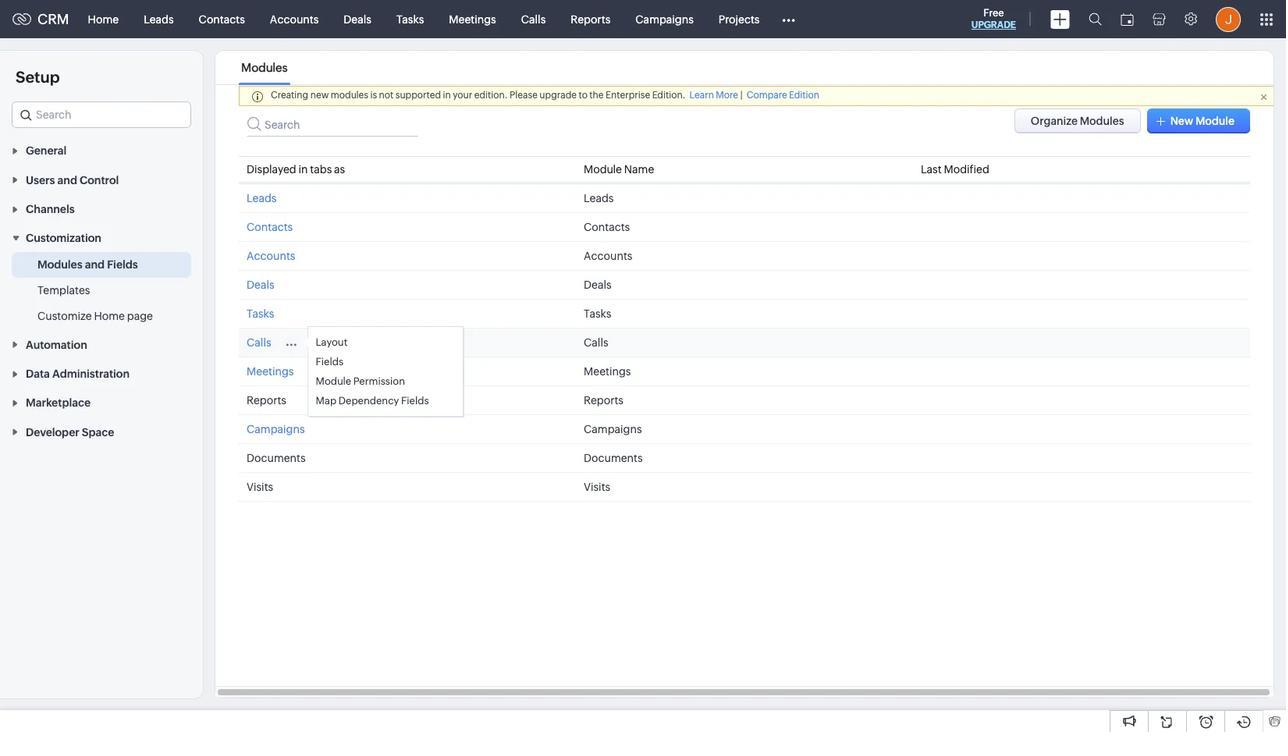 Task type: describe. For each thing, give the bounding box(es) containing it.
0 vertical spatial deals link
[[331, 0, 384, 38]]

0 horizontal spatial deals
[[247, 279, 274, 291]]

module inside button
[[1196, 115, 1235, 127]]

projects link
[[706, 0, 772, 38]]

modified
[[944, 163, 990, 176]]

more
[[716, 90, 739, 101]]

space
[[82, 426, 114, 439]]

developer
[[26, 426, 79, 439]]

and for modules
[[85, 259, 105, 271]]

1 horizontal spatial calls link
[[509, 0, 558, 38]]

0 vertical spatial accounts link
[[258, 0, 331, 38]]

0 vertical spatial campaigns link
[[623, 0, 706, 38]]

leads inside "link"
[[144, 13, 174, 25]]

1 documents from the left
[[247, 452, 306, 465]]

control
[[80, 174, 119, 186]]

data
[[26, 368, 50, 380]]

users
[[26, 174, 55, 186]]

general button
[[0, 136, 203, 165]]

page
[[127, 310, 153, 323]]

last modified
[[921, 163, 990, 176]]

fields inside customization region
[[107, 259, 138, 271]]

displayed in tabs as
[[247, 163, 345, 176]]

learn
[[690, 90, 714, 101]]

1 visits from the left
[[247, 481, 273, 493]]

upgrade
[[972, 20, 1017, 30]]

learn more link
[[690, 90, 739, 101]]

1 horizontal spatial meetings
[[449, 13, 496, 25]]

0 vertical spatial home
[[88, 13, 119, 25]]

tabs
[[310, 163, 332, 176]]

create menu element
[[1041, 0, 1080, 38]]

1 vertical spatial deals link
[[247, 279, 274, 291]]

customize home page
[[37, 310, 153, 323]]

as
[[334, 163, 345, 176]]

crm
[[37, 11, 69, 27]]

layout
[[316, 336, 348, 348]]

users and control button
[[0, 165, 203, 194]]

modules and fields
[[37, 259, 138, 271]]

marketplace button
[[0, 388, 203, 417]]

0 vertical spatial in
[[443, 90, 451, 101]]

and for users
[[57, 174, 77, 186]]

1 vertical spatial contacts link
[[247, 221, 293, 233]]

1 horizontal spatial search text field
[[247, 109, 418, 137]]

projects
[[719, 13, 760, 25]]

module inside layout fields module permission map dependency fields
[[316, 376, 351, 387]]

edition
[[789, 90, 820, 101]]

2 visits from the left
[[584, 481, 611, 493]]

1 horizontal spatial contacts
[[247, 221, 293, 233]]

last
[[921, 163, 942, 176]]

users and control
[[26, 174, 119, 186]]

profile image
[[1216, 7, 1241, 32]]

upgrade
[[540, 90, 577, 101]]

new module button
[[1147, 109, 1251, 134]]

1 horizontal spatial calls
[[521, 13, 546, 25]]

channels
[[26, 203, 75, 216]]

map
[[316, 395, 337, 407]]

customize home page link
[[37, 309, 153, 324]]

modules for modules
[[241, 61, 288, 74]]

general
[[26, 145, 67, 157]]

customization region
[[0, 252, 203, 330]]

search element
[[1080, 0, 1112, 38]]

templates link
[[37, 283, 90, 299]]

automation button
[[0, 330, 203, 359]]

0 horizontal spatial contacts
[[199, 13, 245, 25]]

0 horizontal spatial leads link
[[131, 0, 186, 38]]

1 horizontal spatial tasks
[[397, 13, 424, 25]]

reports link
[[558, 0, 623, 38]]

0 horizontal spatial search text field
[[12, 102, 190, 127]]

edition.
[[652, 90, 686, 101]]



Task type: vqa. For each thing, say whether or not it's contained in the screenshot.
Reports "link"
yes



Task type: locate. For each thing, give the bounding box(es) containing it.
calls link left "layout"
[[247, 336, 271, 349]]

calls link
[[509, 0, 558, 38], [247, 336, 271, 349]]

in
[[443, 90, 451, 101], [299, 163, 308, 176]]

compare edition link
[[747, 90, 820, 101]]

fields down permission
[[401, 395, 429, 407]]

0 vertical spatial tasks link
[[384, 0, 437, 38]]

1 vertical spatial fields
[[316, 356, 344, 368]]

0 vertical spatial fields
[[107, 259, 138, 271]]

contacts up modules link
[[199, 13, 245, 25]]

1 horizontal spatial deals link
[[331, 0, 384, 38]]

0 horizontal spatial meetings
[[247, 365, 294, 378]]

data administration
[[26, 368, 130, 380]]

automation
[[26, 339, 87, 351]]

1 vertical spatial leads link
[[247, 192, 277, 205]]

compare
[[747, 90, 787, 101]]

1 vertical spatial campaigns link
[[247, 423, 305, 436]]

module name
[[584, 163, 654, 176]]

1 horizontal spatial modules
[[241, 61, 288, 74]]

free
[[984, 7, 1004, 19]]

0 vertical spatial leads link
[[131, 0, 186, 38]]

2 horizontal spatial leads
[[584, 192, 614, 205]]

deals
[[344, 13, 372, 25], [247, 279, 274, 291], [584, 279, 612, 291]]

campaigns inside "link"
[[636, 13, 694, 25]]

visits
[[247, 481, 273, 493], [584, 481, 611, 493]]

displayed
[[247, 163, 296, 176]]

2 vertical spatial fields
[[401, 395, 429, 407]]

0 vertical spatial meetings link
[[437, 0, 509, 38]]

leads right the home link at the left top
[[144, 13, 174, 25]]

campaigns
[[636, 13, 694, 25], [247, 423, 305, 436], [584, 423, 642, 436]]

new module
[[1171, 115, 1235, 127]]

1 horizontal spatial tasks link
[[384, 0, 437, 38]]

accounts
[[270, 13, 319, 25], [247, 250, 295, 262], [584, 250, 633, 262]]

None button
[[1015, 109, 1141, 134]]

enterprise
[[606, 90, 651, 101]]

2 horizontal spatial calls
[[584, 336, 609, 349]]

1 horizontal spatial in
[[443, 90, 451, 101]]

new
[[310, 90, 329, 101]]

None field
[[12, 101, 191, 128]]

and inside dropdown button
[[57, 174, 77, 186]]

0 horizontal spatial calls link
[[247, 336, 271, 349]]

2 documents from the left
[[584, 452, 643, 465]]

edition.
[[474, 90, 508, 101]]

home right crm
[[88, 13, 119, 25]]

modules up the creating
[[241, 61, 288, 74]]

campaigns link
[[623, 0, 706, 38], [247, 423, 305, 436]]

reports
[[571, 13, 611, 25], [247, 394, 287, 407], [584, 394, 624, 407]]

0 horizontal spatial fields
[[107, 259, 138, 271]]

fields
[[107, 259, 138, 271], [316, 356, 344, 368], [401, 395, 429, 407]]

meetings
[[449, 13, 496, 25], [247, 365, 294, 378], [584, 365, 631, 378]]

setup
[[16, 68, 60, 86]]

layout fields module permission map dependency fields
[[316, 336, 429, 407]]

2 horizontal spatial deals
[[584, 279, 612, 291]]

module up map at the bottom
[[316, 376, 351, 387]]

modules inside customization region
[[37, 259, 83, 271]]

modules
[[331, 90, 368, 101]]

leads link
[[131, 0, 186, 38], [247, 192, 277, 205]]

contacts down module name
[[584, 221, 630, 233]]

1 horizontal spatial leads
[[247, 192, 277, 205]]

0 horizontal spatial visits
[[247, 481, 273, 493]]

calls
[[521, 13, 546, 25], [247, 336, 271, 349], [584, 336, 609, 349]]

0 horizontal spatial calls
[[247, 336, 271, 349]]

1 vertical spatial modules
[[37, 259, 83, 271]]

home link
[[75, 0, 131, 38]]

deals link
[[331, 0, 384, 38], [247, 279, 274, 291]]

2 vertical spatial module
[[316, 376, 351, 387]]

modules
[[241, 61, 288, 74], [37, 259, 83, 271]]

customization button
[[0, 223, 203, 252]]

contacts
[[199, 13, 245, 25], [247, 221, 293, 233], [584, 221, 630, 233]]

1 vertical spatial and
[[85, 259, 105, 271]]

Search text field
[[12, 102, 190, 127], [247, 109, 418, 137]]

free upgrade
[[972, 7, 1017, 30]]

1 horizontal spatial module
[[584, 163, 622, 176]]

1 vertical spatial tasks link
[[247, 308, 274, 320]]

permission
[[353, 376, 405, 387]]

1 horizontal spatial visits
[[584, 481, 611, 493]]

home inside "link"
[[94, 310, 125, 323]]

0 vertical spatial and
[[57, 174, 77, 186]]

0 vertical spatial calls link
[[509, 0, 558, 38]]

meetings link
[[437, 0, 509, 38], [247, 365, 294, 378]]

the
[[590, 90, 604, 101]]

developer space button
[[0, 417, 203, 446]]

and
[[57, 174, 77, 186], [85, 259, 105, 271]]

administration
[[52, 368, 130, 380]]

0 horizontal spatial tasks link
[[247, 308, 274, 320]]

module left name
[[584, 163, 622, 176]]

module right new
[[1196, 115, 1235, 127]]

1 horizontal spatial documents
[[584, 452, 643, 465]]

0 horizontal spatial leads
[[144, 13, 174, 25]]

profile element
[[1207, 0, 1251, 38]]

0 horizontal spatial campaigns link
[[247, 423, 305, 436]]

calls link up please
[[509, 0, 558, 38]]

contacts down the displayed at left
[[247, 221, 293, 233]]

name
[[624, 163, 654, 176]]

customize
[[37, 310, 92, 323]]

modules link
[[239, 61, 290, 74]]

is
[[370, 90, 377, 101]]

1 vertical spatial module
[[584, 163, 622, 176]]

leads down module name
[[584, 192, 614, 205]]

1 vertical spatial calls link
[[247, 336, 271, 349]]

0 vertical spatial modules
[[241, 61, 288, 74]]

0 horizontal spatial and
[[57, 174, 77, 186]]

new
[[1171, 115, 1194, 127]]

2 horizontal spatial module
[[1196, 115, 1235, 127]]

0 horizontal spatial deals link
[[247, 279, 274, 291]]

fields down "layout"
[[316, 356, 344, 368]]

please
[[510, 90, 538, 101]]

home up automation dropdown button
[[94, 310, 125, 323]]

data administration button
[[0, 359, 203, 388]]

not
[[379, 90, 394, 101]]

your
[[453, 90, 473, 101]]

creating
[[271, 90, 309, 101]]

1 vertical spatial home
[[94, 310, 125, 323]]

and down customization dropdown button at the top left of the page
[[85, 259, 105, 271]]

creating new modules is not supported in your edition. please upgrade to the enterprise edition. learn more | compare edition
[[271, 90, 820, 101]]

contacts link down the displayed at left
[[247, 221, 293, 233]]

marketplace
[[26, 397, 91, 409]]

0 vertical spatial module
[[1196, 115, 1235, 127]]

crm link
[[12, 11, 69, 27]]

calendar image
[[1121, 13, 1134, 25]]

templates
[[37, 284, 90, 297]]

and inside customization region
[[85, 259, 105, 271]]

1 horizontal spatial campaigns link
[[623, 0, 706, 38]]

tasks
[[397, 13, 424, 25], [247, 308, 274, 320], [584, 308, 612, 320]]

leads down the displayed at left
[[247, 192, 277, 205]]

supported
[[396, 90, 441, 101]]

deals inside deals "link"
[[344, 13, 372, 25]]

Other Modules field
[[772, 7, 806, 32]]

2 horizontal spatial contacts
[[584, 221, 630, 233]]

contacts link up modules link
[[186, 0, 258, 38]]

1 horizontal spatial leads link
[[247, 192, 277, 205]]

to
[[579, 90, 588, 101]]

search text field down new
[[247, 109, 418, 137]]

customization
[[26, 232, 101, 245]]

0 horizontal spatial modules
[[37, 259, 83, 271]]

0 horizontal spatial meetings link
[[247, 365, 294, 378]]

modules up templates
[[37, 259, 83, 271]]

|
[[741, 90, 743, 101]]

accounts link
[[258, 0, 331, 38], [247, 250, 295, 262]]

module
[[1196, 115, 1235, 127], [584, 163, 622, 176], [316, 376, 351, 387]]

1 vertical spatial in
[[299, 163, 308, 176]]

create menu image
[[1051, 10, 1070, 28]]

1 horizontal spatial and
[[85, 259, 105, 271]]

modules and fields link
[[37, 257, 138, 273]]

0 horizontal spatial documents
[[247, 452, 306, 465]]

search text field up general dropdown button
[[12, 102, 190, 127]]

fields down customization dropdown button at the top left of the page
[[107, 259, 138, 271]]

0 horizontal spatial module
[[316, 376, 351, 387]]

1 horizontal spatial deals
[[344, 13, 372, 25]]

documents
[[247, 452, 306, 465], [584, 452, 643, 465]]

1 horizontal spatial fields
[[316, 356, 344, 368]]

2 horizontal spatial fields
[[401, 395, 429, 407]]

modules for modules and fields
[[37, 259, 83, 271]]

leads
[[144, 13, 174, 25], [247, 192, 277, 205], [584, 192, 614, 205]]

search image
[[1089, 12, 1102, 26]]

1 horizontal spatial meetings link
[[437, 0, 509, 38]]

0 vertical spatial contacts link
[[186, 0, 258, 38]]

dependency
[[339, 395, 399, 407]]

channels button
[[0, 194, 203, 223]]

1 vertical spatial meetings link
[[247, 365, 294, 378]]

1 vertical spatial accounts link
[[247, 250, 295, 262]]

2 horizontal spatial tasks
[[584, 308, 612, 320]]

contacts link
[[186, 0, 258, 38], [247, 221, 293, 233]]

in left your
[[443, 90, 451, 101]]

home
[[88, 13, 119, 25], [94, 310, 125, 323]]

and right users
[[57, 174, 77, 186]]

in left tabs
[[299, 163, 308, 176]]

0 horizontal spatial in
[[299, 163, 308, 176]]

0 horizontal spatial tasks
[[247, 308, 274, 320]]

2 horizontal spatial meetings
[[584, 365, 631, 378]]

developer space
[[26, 426, 114, 439]]



